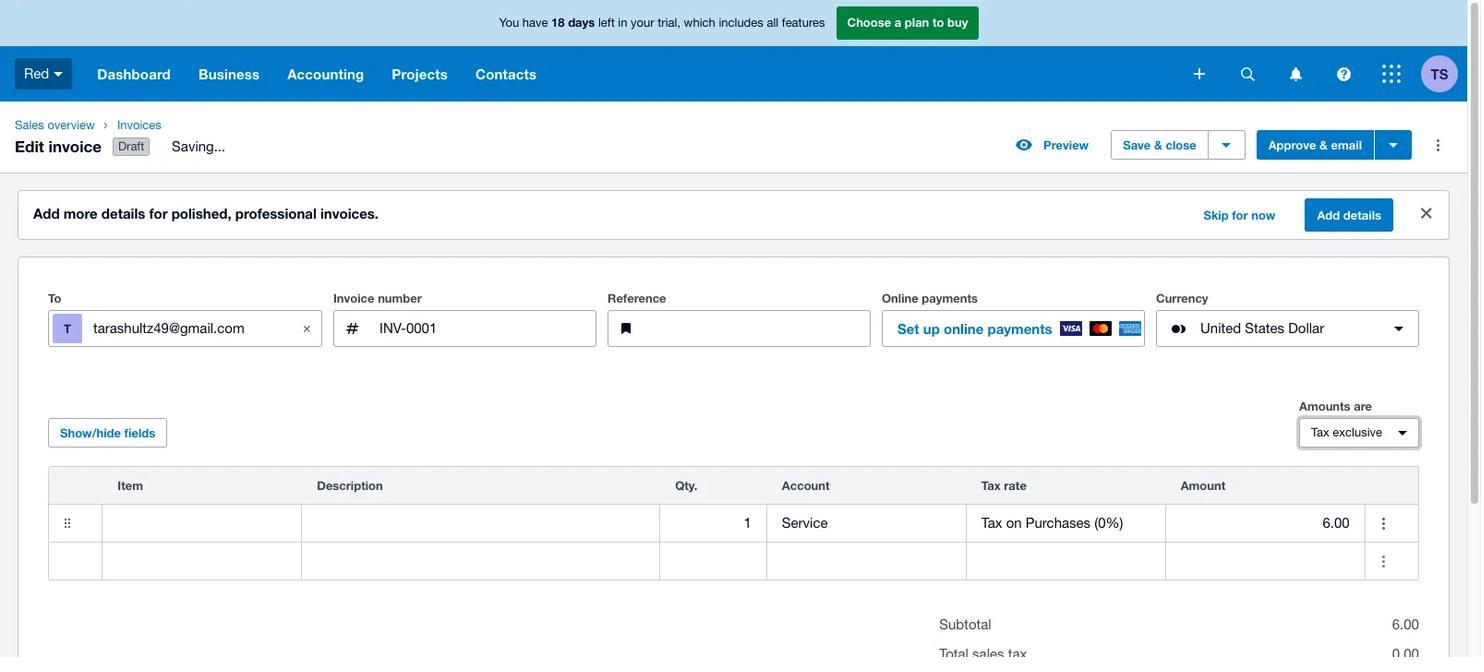Task type: locate. For each thing, give the bounding box(es) containing it.
add for add more details for polished, professional invoices.
[[33, 205, 60, 222]]

details left close image
[[1344, 208, 1382, 223]]

svg image
[[1241, 67, 1255, 81], [1290, 67, 1302, 81], [1337, 67, 1351, 81], [1194, 68, 1205, 79], [54, 72, 63, 76]]

0 horizontal spatial add
[[33, 205, 60, 222]]

features
[[782, 16, 825, 30]]

dashboard
[[97, 66, 171, 82]]

for left now
[[1232, 208, 1248, 223]]

sales
[[15, 118, 44, 132]]

for left 'polished,'
[[149, 205, 168, 222]]

description
[[317, 478, 383, 493]]

have
[[523, 16, 548, 30]]

tax exclusive button
[[1299, 418, 1419, 448]]

1 horizontal spatial details
[[1344, 208, 1382, 223]]

& inside button
[[1320, 138, 1328, 152]]

2 & from the left
[[1320, 138, 1328, 152]]

subtotal
[[939, 617, 992, 633]]

1 horizontal spatial payments
[[988, 321, 1052, 337]]

red button
[[0, 46, 83, 102]]

currency
[[1156, 291, 1208, 306]]

none field down account
[[767, 505, 966, 542]]

& inside 'button'
[[1154, 138, 1163, 152]]

professional
[[235, 205, 317, 222]]

1 none field from the left
[[103, 505, 301, 542]]

sales overview link
[[7, 116, 102, 135]]

plan
[[905, 15, 929, 30]]

set up online payments
[[898, 321, 1052, 337]]

tax for tax exclusive
[[1311, 426, 1330, 440]]

1 horizontal spatial add
[[1317, 208, 1340, 223]]

edit
[[15, 136, 44, 156]]

account
[[782, 478, 830, 493]]

accounting button
[[273, 46, 378, 102]]

united states dollar button
[[1156, 310, 1419, 347]]

to
[[48, 291, 61, 306]]

for inside button
[[1232, 208, 1248, 223]]

contacts
[[476, 66, 537, 82]]

0 vertical spatial tax
[[1311, 426, 1330, 440]]

reference
[[608, 291, 666, 306]]

for
[[149, 205, 168, 222], [1232, 208, 1248, 223]]

tax left rate
[[981, 478, 1001, 493]]

none field tax rate
[[967, 505, 1165, 542]]

are
[[1354, 399, 1372, 414]]

online
[[882, 291, 919, 306]]

amounts are
[[1299, 399, 1372, 414]]

none field down rate
[[967, 505, 1165, 542]]

choose a plan to buy
[[847, 15, 968, 30]]

banner
[[0, 0, 1467, 102]]

0 horizontal spatial &
[[1154, 138, 1163, 152]]

2 horizontal spatial none field
[[967, 505, 1165, 542]]

add more details for polished, professional invoices.
[[33, 205, 379, 222]]

tax
[[1311, 426, 1330, 440], [981, 478, 1001, 493]]

6.00
[[1392, 617, 1419, 633]]

now
[[1252, 208, 1276, 223]]

None field
[[103, 505, 301, 542], [767, 505, 966, 542], [967, 505, 1165, 542]]

tax inside 'invoice line item list' element
[[981, 478, 1001, 493]]

add inside button
[[1317, 208, 1340, 223]]

t
[[64, 321, 71, 336]]

more line item options image
[[1365, 543, 1402, 580]]

none field "inventory item"
[[103, 505, 301, 542]]

skip for now
[[1204, 208, 1276, 223]]

approve & email button
[[1257, 130, 1374, 160]]

trial,
[[658, 16, 681, 30]]

invoice number
[[333, 291, 422, 306]]

draft
[[118, 140, 144, 153]]

1 vertical spatial tax
[[981, 478, 1001, 493]]

0 horizontal spatial none field
[[103, 505, 301, 542]]

add left "more"
[[33, 205, 60, 222]]

3 none field from the left
[[967, 505, 1165, 542]]

1 horizontal spatial &
[[1320, 138, 1328, 152]]

none field account
[[767, 505, 966, 542]]

choose
[[847, 15, 891, 30]]

amount
[[1181, 478, 1226, 493]]

1 & from the left
[[1154, 138, 1163, 152]]

1 vertical spatial quantity field
[[660, 544, 766, 579]]

1 horizontal spatial none field
[[767, 505, 966, 542]]

fields
[[124, 426, 155, 441]]

more line item options element
[[1365, 467, 1418, 504]]

0 horizontal spatial payments
[[922, 291, 978, 306]]

Amount field
[[1166, 506, 1365, 541]]

approve & email
[[1269, 138, 1362, 152]]

invoice line item list element
[[48, 466, 1419, 581]]

1 vertical spatial payments
[[988, 321, 1052, 337]]

svg image inside red popup button
[[54, 72, 63, 76]]

Description text field
[[302, 506, 660, 541]]

add
[[33, 205, 60, 222], [1317, 208, 1340, 223]]

sales overview
[[15, 118, 95, 132]]

1 horizontal spatial tax
[[1311, 426, 1330, 440]]

payments up online
[[922, 291, 978, 306]]

show/hide
[[60, 426, 121, 441]]

details
[[101, 205, 145, 222], [1344, 208, 1382, 223]]

0 horizontal spatial tax
[[981, 478, 1001, 493]]

0 vertical spatial payments
[[922, 291, 978, 306]]

business
[[198, 66, 260, 82]]

tax inside popup button
[[1311, 426, 1330, 440]]

item
[[118, 478, 143, 493]]

show/hide fields
[[60, 426, 155, 441]]

none field down item at the left of the page
[[103, 505, 301, 542]]

which
[[684, 16, 716, 30]]

includes
[[719, 16, 764, 30]]

more
[[64, 205, 98, 222]]

payments
[[922, 291, 978, 306], [988, 321, 1052, 337]]

add details
[[1317, 208, 1382, 223]]

2 none field from the left
[[767, 505, 966, 542]]

payments right online
[[988, 321, 1052, 337]]

polished,
[[171, 205, 231, 222]]

add right now
[[1317, 208, 1340, 223]]

business button
[[185, 46, 273, 102]]

& for close
[[1154, 138, 1163, 152]]

qty.
[[675, 478, 697, 493]]

& left email
[[1320, 138, 1328, 152]]

dollar
[[1289, 321, 1324, 336]]

online
[[944, 321, 984, 337]]

email
[[1331, 138, 1362, 152]]

tax down amounts
[[1311, 426, 1330, 440]]

edit invoice
[[15, 136, 102, 156]]

& right save
[[1154, 138, 1163, 152]]

Quantity field
[[660, 506, 766, 541], [660, 544, 766, 579]]

days
[[568, 15, 595, 30]]

2 quantity field from the top
[[660, 544, 766, 579]]

0 vertical spatial quantity field
[[660, 506, 766, 541]]

1 horizontal spatial for
[[1232, 208, 1248, 223]]

united
[[1201, 321, 1241, 336]]

details right "more"
[[101, 205, 145, 222]]



Task type: vqa. For each thing, say whether or not it's contained in the screenshot.
the Tax within Invoice line item list "element"
yes



Task type: describe. For each thing, give the bounding box(es) containing it.
invoices.
[[320, 205, 379, 222]]

Reference text field
[[652, 311, 870, 346]]

close
[[1166, 138, 1197, 152]]

invoices link
[[110, 116, 240, 135]]

preview
[[1044, 138, 1089, 152]]

invoice number element
[[333, 310, 597, 347]]

invoices
[[117, 118, 161, 132]]

0 horizontal spatial details
[[101, 205, 145, 222]]

you have 18 days left in your trial, which includes all features
[[499, 15, 825, 30]]

amounts
[[1299, 399, 1351, 414]]

save & close
[[1123, 138, 1197, 152]]

drag and drop line image
[[49, 505, 86, 542]]

save
[[1123, 138, 1151, 152]]

payments inside popup button
[[988, 321, 1052, 337]]

banner containing ts
[[0, 0, 1467, 102]]

tarashultz49@gmail.com
[[93, 320, 244, 336]]

up
[[923, 321, 940, 337]]

projects button
[[378, 46, 462, 102]]

close image
[[1408, 195, 1445, 232]]

overview
[[47, 118, 95, 132]]

save & close button
[[1111, 130, 1209, 160]]

Invoice number text field
[[378, 311, 596, 346]]

approve
[[1269, 138, 1316, 152]]

details inside button
[[1344, 208, 1382, 223]]

ts button
[[1421, 46, 1467, 102]]

rate
[[1004, 478, 1027, 493]]

Inventory item text field
[[103, 506, 301, 541]]

saving...
[[172, 139, 226, 154]]

Tax rate text field
[[967, 506, 1165, 541]]

left
[[598, 16, 615, 30]]

tax exclusive
[[1311, 426, 1382, 440]]

18
[[551, 15, 565, 30]]

add details button
[[1305, 199, 1394, 232]]

add for add details
[[1317, 208, 1340, 223]]

accounting
[[287, 66, 364, 82]]

tax for tax rate
[[981, 478, 1001, 493]]

in
[[618, 16, 627, 30]]

more invoice options image
[[1419, 127, 1456, 164]]

online payments
[[882, 291, 978, 306]]

you
[[499, 16, 519, 30]]

skip for now button
[[1193, 201, 1287, 230]]

add more details for polished, professional invoices. status
[[18, 191, 1449, 239]]

preview button
[[1005, 130, 1100, 160]]

close image
[[288, 310, 325, 347]]

svg image
[[1382, 65, 1401, 83]]

tax rate
[[981, 478, 1027, 493]]

invoice
[[333, 291, 375, 306]]

red
[[24, 65, 49, 81]]

0 horizontal spatial for
[[149, 205, 168, 222]]

exclusive
[[1333, 426, 1382, 440]]

Account text field
[[767, 506, 966, 541]]

contacts button
[[462, 46, 551, 102]]

number
[[378, 291, 422, 306]]

your
[[631, 16, 654, 30]]

all
[[767, 16, 779, 30]]

ts
[[1431, 65, 1448, 82]]

skip
[[1204, 208, 1229, 223]]

projects
[[392, 66, 448, 82]]

show/hide fields button
[[48, 418, 167, 448]]

dashboard link
[[83, 46, 185, 102]]

states
[[1245, 321, 1285, 336]]

united states dollar
[[1201, 321, 1324, 336]]

set up online payments button
[[882, 310, 1145, 347]]

to
[[933, 15, 944, 30]]

more line item options image
[[1365, 505, 1402, 542]]

a
[[895, 15, 902, 30]]

buy
[[948, 15, 968, 30]]

set
[[898, 321, 919, 337]]

invoice
[[48, 136, 102, 156]]

1 quantity field from the top
[[660, 506, 766, 541]]

& for email
[[1320, 138, 1328, 152]]



